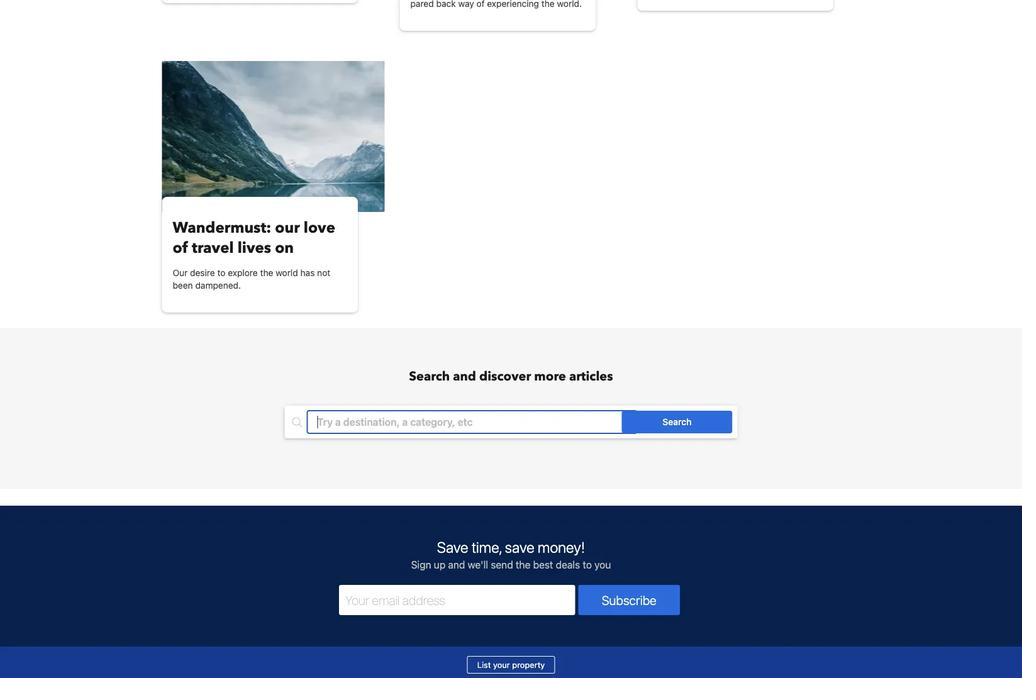 Task type: describe. For each thing, give the bounding box(es) containing it.
lives
[[238, 237, 271, 258]]

the inside save time, save money! sign up and we'll send the best deals to you
[[516, 559, 531, 571]]

you
[[595, 559, 611, 571]]

we'll
[[468, 559, 488, 571]]

been
[[173, 280, 193, 291]]

love
[[304, 217, 335, 238]]

world
[[276, 268, 298, 278]]

and inside save time, save money! sign up and we'll send the best deals to you
[[448, 559, 465, 571]]

time,
[[472, 538, 502, 556]]

our
[[173, 268, 188, 278]]

sign
[[411, 559, 431, 571]]

best
[[533, 559, 553, 571]]

property
[[512, 660, 545, 670]]

to inside save time, save money! sign up and we'll send the best deals to you
[[583, 559, 592, 571]]

of
[[173, 237, 188, 258]]

wandermust: our love of travel lives on
[[173, 217, 335, 258]]

save time, save money! sign up and we'll send the best deals to you
[[411, 538, 611, 571]]

desire
[[190, 268, 215, 278]]

on
[[275, 237, 294, 258]]

your
[[493, 660, 510, 670]]

subscribe
[[602, 593, 657, 607]]

subscribe button
[[578, 585, 680, 615]]

save
[[437, 538, 468, 556]]

send
[[491, 559, 513, 571]]

search button
[[622, 411, 733, 433]]

0 vertical spatial and
[[453, 368, 476, 385]]

has
[[300, 268, 315, 278]]



Task type: locate. For each thing, give the bounding box(es) containing it.
search inside button
[[663, 417, 692, 427]]

and left 'discover'
[[453, 368, 476, 385]]

Your email address email field
[[339, 585, 575, 615]]

search and discover more articles
[[409, 368, 613, 385]]

wandermust:
[[173, 217, 271, 238]]

discover
[[479, 368, 531, 385]]

articles
[[569, 368, 613, 385]]

and right up on the bottom left of the page
[[448, 559, 465, 571]]

0 horizontal spatial to
[[217, 268, 226, 278]]

not
[[317, 268, 330, 278]]

our desire to explore the world has not been dampened.
[[173, 268, 330, 291]]

1 horizontal spatial the
[[516, 559, 531, 571]]

0 horizontal spatial the
[[260, 268, 273, 278]]

0 vertical spatial to
[[217, 268, 226, 278]]

wandermust: our love of travel lives on link
[[173, 217, 347, 258]]

1 vertical spatial to
[[583, 559, 592, 571]]

explore
[[228, 268, 258, 278]]

up
[[434, 559, 446, 571]]

and
[[453, 368, 476, 385], [448, 559, 465, 571]]

the
[[260, 268, 273, 278], [516, 559, 531, 571]]

save
[[505, 538, 535, 556]]

Try a destination, a category, etc text field
[[307, 411, 637, 433]]

more
[[534, 368, 566, 385]]

0 vertical spatial search
[[409, 368, 450, 385]]

to up "dampened." on the top left of the page
[[217, 268, 226, 278]]

the left world
[[260, 268, 273, 278]]

save time, save money! footer
[[0, 505, 1022, 678]]

to
[[217, 268, 226, 278], [583, 559, 592, 571]]

search for search and discover more articles
[[409, 368, 450, 385]]

to left "you"
[[583, 559, 592, 571]]

search for search
[[663, 417, 692, 427]]

0 vertical spatial the
[[260, 268, 273, 278]]

list
[[477, 660, 491, 670]]

our
[[275, 217, 300, 238]]

1 vertical spatial the
[[516, 559, 531, 571]]

dampened.
[[195, 280, 241, 291]]

to inside our desire to explore the world has not been dampened.
[[217, 268, 226, 278]]

1 vertical spatial and
[[448, 559, 465, 571]]

list your property
[[477, 660, 545, 670]]

the down save
[[516, 559, 531, 571]]

1 horizontal spatial search
[[663, 417, 692, 427]]

0 horizontal spatial search
[[409, 368, 450, 385]]

deals
[[556, 559, 580, 571]]

money!
[[538, 538, 585, 556]]

travel
[[192, 237, 234, 258]]

1 vertical spatial search
[[663, 417, 692, 427]]

the inside our desire to explore the world has not been dampened.
[[260, 268, 273, 278]]

search
[[409, 368, 450, 385], [663, 417, 692, 427]]

list your property link
[[467, 656, 555, 674]]

1 horizontal spatial to
[[583, 559, 592, 571]]



Task type: vqa. For each thing, say whether or not it's contained in the screenshot.
Familiarists Not Tourists: Travel Like A Local 'link'
no



